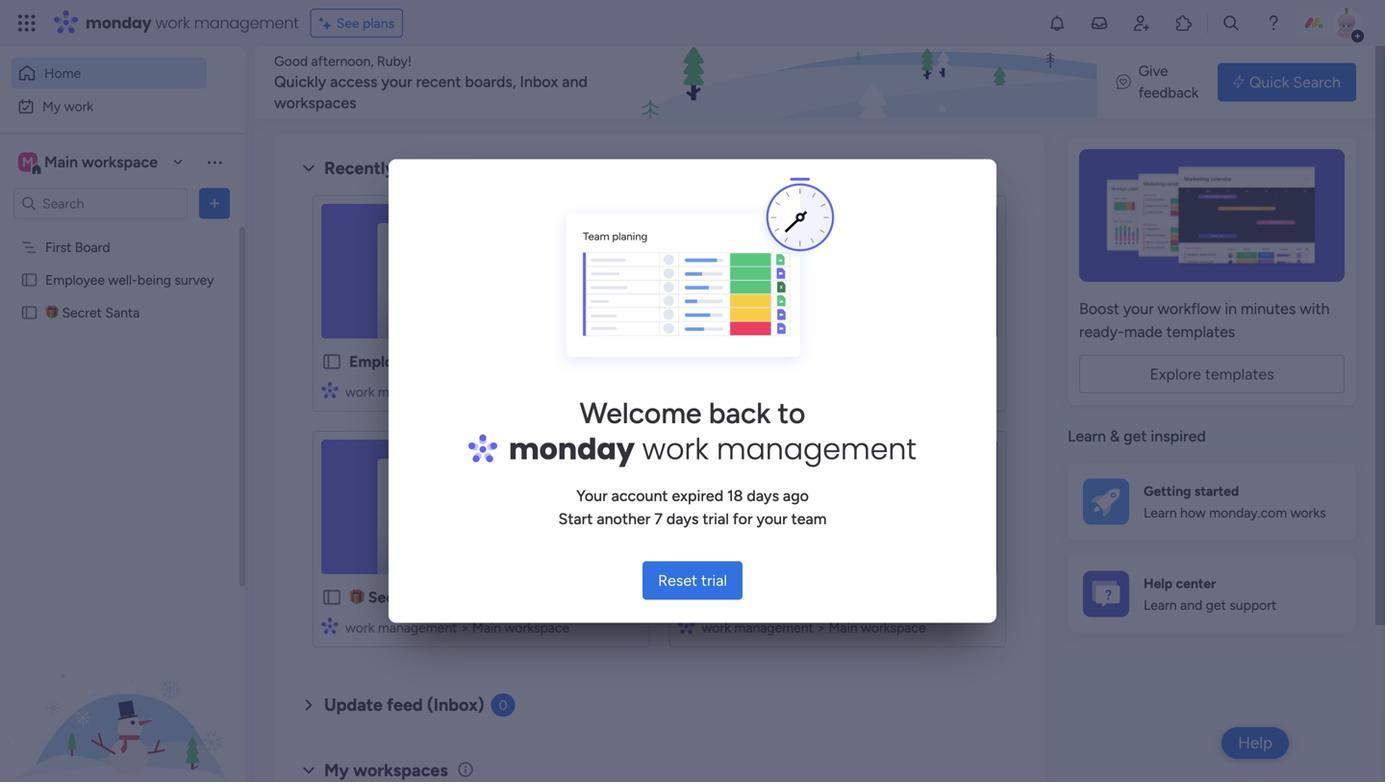 Task type: locate. For each thing, give the bounding box(es) containing it.
learn & get inspired
[[1068, 427, 1206, 445]]

get down "center"
[[1206, 597, 1226, 613]]

1 vertical spatial my
[[324, 760, 349, 780]]

1 vertical spatial secret
[[368, 588, 415, 606]]

0 vertical spatial monday work management
[[86, 12, 299, 34]]

and right inbox
[[562, 73, 588, 91]]

my down home
[[42, 98, 61, 114]]

work management > hr > employee directory
[[702, 384, 980, 400]]

0 vertical spatial help
[[1144, 575, 1173, 591]]

welcome
[[580, 396, 702, 430]]

1 vertical spatial trial
[[701, 571, 727, 590]]

>
[[461, 384, 469, 400], [817, 384, 825, 400], [851, 384, 859, 400], [461, 619, 469, 636], [817, 619, 825, 636]]

survey inside quick search results 'list box'
[[501, 353, 548, 371]]

1 horizontal spatial secret
[[368, 588, 415, 606]]

0 vertical spatial my
[[42, 98, 61, 114]]

0 horizontal spatial santa
[[105, 304, 140, 321]]

trial left for
[[703, 510, 729, 528]]

1 vertical spatial monday
[[509, 429, 635, 469]]

0 horizontal spatial board
[[75, 239, 110, 255]]

give feedback
[[1139, 63, 1199, 101]]

0 horizontal spatial my
[[42, 98, 61, 114]]

days right 18
[[747, 487, 779, 505]]

1 vertical spatial well-
[[423, 353, 458, 371]]

workspaces inside good afternoon, ruby! quickly access your recent boards, inbox and workspaces
[[274, 94, 356, 112]]

&
[[1110, 427, 1120, 445]]

first right reset
[[706, 588, 737, 606]]

for
[[733, 510, 753, 528]]

quick search
[[1249, 73, 1341, 91]]

your
[[381, 73, 412, 91], [1123, 300, 1154, 318], [756, 510, 788, 528]]

0 vertical spatial santa
[[105, 304, 140, 321]]

main workspace
[[44, 153, 158, 171]]

update
[[324, 695, 383, 715]]

work
[[155, 12, 190, 34], [64, 98, 93, 114], [345, 384, 375, 400], [702, 384, 731, 400], [642, 429, 709, 469], [345, 619, 375, 636], [702, 619, 731, 636]]

1 vertical spatial being
[[458, 353, 497, 371]]

santa inside quick search results 'list box'
[[419, 588, 459, 606]]

my inside 'button'
[[42, 98, 61, 114]]

board down search in workspace field at the top left of page
[[75, 239, 110, 255]]

reset trial
[[658, 571, 727, 590]]

1 vertical spatial first
[[706, 588, 737, 606]]

help
[[1144, 575, 1173, 591], [1238, 733, 1273, 753]]

1 vertical spatial public board image
[[678, 587, 699, 608]]

1 horizontal spatial days
[[747, 487, 779, 505]]

search everything image
[[1222, 13, 1241, 33]]

help center learn and get support
[[1144, 575, 1277, 613]]

1 vertical spatial board
[[741, 588, 783, 606]]

getting started learn how monday.com works
[[1144, 483, 1326, 521]]

v2 user feedback image
[[1116, 71, 1131, 93]]

0 horizontal spatial secret
[[62, 304, 102, 321]]

team
[[791, 510, 827, 528]]

first down search in workspace field at the top left of page
[[45, 239, 72, 255]]

1 vertical spatial survey
[[501, 353, 548, 371]]

m
[[22, 154, 34, 170]]

public board image for first board
[[678, 587, 699, 608]]

board right reset trial
[[741, 588, 783, 606]]

0 horizontal spatial survey
[[175, 272, 214, 288]]

quick
[[1249, 73, 1289, 91]]

1 horizontal spatial and
[[1180, 597, 1203, 613]]

0 horizontal spatial monday
[[86, 12, 152, 34]]

1 horizontal spatial well-
[[423, 353, 458, 371]]

1 vertical spatial santa
[[419, 588, 459, 606]]

learn down getting
[[1144, 505, 1177, 521]]

first board down search in workspace field at the top left of page
[[45, 239, 110, 255]]

learn left &
[[1068, 427, 1106, 445]]

1 vertical spatial workspaces
[[353, 760, 448, 780]]

public board image
[[20, 271, 38, 289], [321, 351, 342, 372], [678, 351, 699, 372], [321, 587, 342, 608]]

0 vertical spatial first board
[[45, 239, 110, 255]]

0 horizontal spatial get
[[1124, 427, 1147, 445]]

0 vertical spatial component image
[[321, 381, 339, 399]]

your up made on the top of the page
[[1123, 300, 1154, 318]]

7
[[654, 510, 663, 528]]

get inside help center learn and get support
[[1206, 597, 1226, 613]]

learn inside help center learn and get support
[[1144, 597, 1177, 613]]

1 vertical spatial learn
[[1144, 505, 1177, 521]]

first board inside quick search results 'list box'
[[706, 588, 783, 606]]

get right &
[[1124, 427, 1147, 445]]

start
[[558, 510, 593, 528]]

1 horizontal spatial help
[[1238, 733, 1273, 753]]

well-
[[108, 272, 137, 288], [423, 353, 458, 371]]

public board image
[[20, 303, 38, 322], [678, 587, 699, 608]]

monday work management
[[86, 12, 299, 34], [509, 429, 917, 469]]

learn down "center"
[[1144, 597, 1177, 613]]

your right for
[[756, 510, 788, 528]]

🎁 inside quick search results 'list box'
[[349, 588, 365, 606]]

days
[[747, 487, 779, 505], [666, 510, 699, 528]]

notifications image
[[1048, 13, 1067, 33]]

and
[[562, 73, 588, 91], [1180, 597, 1203, 613]]

templates
[[1166, 323, 1235, 341], [1205, 365, 1274, 383]]

1 vertical spatial 🎁
[[349, 588, 365, 606]]

management
[[194, 12, 299, 34], [378, 384, 457, 400], [734, 384, 814, 400], [717, 429, 917, 469], [378, 619, 457, 636], [734, 619, 814, 636]]

0 horizontal spatial first
[[45, 239, 72, 255]]

first board
[[45, 239, 110, 255], [706, 588, 783, 606]]

0 vertical spatial first
[[45, 239, 72, 255]]

center
[[1176, 575, 1216, 591]]

1 horizontal spatial lottie animation element
[[631, 46, 1171, 119]]

quick search button
[[1218, 63, 1356, 101]]

1 horizontal spatial being
[[458, 353, 497, 371]]

first board for work
[[706, 588, 783, 606]]

monday up your
[[509, 429, 635, 469]]

1 vertical spatial your
[[1123, 300, 1154, 318]]

access
[[330, 73, 378, 91]]

component image
[[321, 381, 339, 399], [321, 617, 339, 634]]

1 horizontal spatial first board
[[706, 588, 783, 606]]

my for my work
[[42, 98, 61, 114]]

get
[[1124, 427, 1147, 445], [1206, 597, 1226, 613]]

0 vertical spatial public board image
[[20, 303, 38, 322]]

secret
[[62, 304, 102, 321], [368, 588, 415, 606]]

templates right explore
[[1205, 365, 1274, 383]]

days right 7
[[666, 510, 699, 528]]

expired
[[672, 487, 723, 505]]

0 horizontal spatial first board
[[45, 239, 110, 255]]

main for 🎁 secret santa
[[472, 619, 501, 636]]

component image for 🎁 secret santa
[[321, 617, 339, 634]]

0 vertical spatial secret
[[62, 304, 102, 321]]

🎁 secret santa
[[45, 304, 140, 321], [349, 588, 459, 606]]

employee well-being survey inside quick search results 'list box'
[[349, 353, 548, 371]]

workspaces
[[274, 94, 356, 112], [353, 760, 448, 780]]

good
[[274, 53, 308, 69]]

0 vertical spatial board
[[75, 239, 110, 255]]

workflow
[[1158, 300, 1221, 318]]

learn
[[1068, 427, 1106, 445], [1144, 505, 1177, 521], [1144, 597, 1177, 613]]

1 vertical spatial lottie animation element
[[0, 588, 245, 782]]

help inside help center learn and get support
[[1144, 575, 1173, 591]]

boost your workflow in minutes with ready-made templates
[[1079, 300, 1330, 341]]

work management > main workspace
[[345, 384, 570, 400], [345, 619, 570, 636], [702, 619, 926, 636]]

1 vertical spatial employee well-being survey
[[349, 353, 548, 371]]

🎁
[[45, 304, 59, 321], [349, 588, 365, 606]]

0 vertical spatial well-
[[108, 272, 137, 288]]

1 horizontal spatial santa
[[419, 588, 459, 606]]

0 horizontal spatial monday work management
[[86, 12, 299, 34]]

1 horizontal spatial survey
[[501, 353, 548, 371]]

0 vertical spatial workspaces
[[274, 94, 356, 112]]

templates image image
[[1085, 149, 1339, 282]]

1 horizontal spatial 🎁
[[349, 588, 365, 606]]

1 horizontal spatial monday
[[509, 429, 635, 469]]

started
[[1194, 483, 1239, 499]]

workspaces down the quickly
[[274, 94, 356, 112]]

workspace for 🎁 secret santa
[[505, 619, 570, 636]]

1 horizontal spatial employee well-being survey
[[349, 353, 548, 371]]

reset
[[658, 571, 697, 590]]

trial right reset
[[701, 571, 727, 590]]

learn inside getting started learn how monday.com works
[[1144, 505, 1177, 521]]

1 horizontal spatial public board image
[[678, 587, 699, 608]]

board
[[75, 239, 110, 255], [741, 588, 783, 606]]

0 vertical spatial monday
[[86, 12, 152, 34]]

Search in workspace field
[[40, 192, 161, 215]]

1 vertical spatial component image
[[321, 617, 339, 634]]

1 horizontal spatial 🎁 secret santa
[[349, 588, 459, 606]]

1 vertical spatial templates
[[1205, 365, 1274, 383]]

0 horizontal spatial your
[[381, 73, 412, 91]]

2 vertical spatial your
[[756, 510, 788, 528]]

monday up home button
[[86, 12, 152, 34]]

first board right reset
[[706, 588, 783, 606]]

and down "center"
[[1180, 597, 1203, 613]]

0 vertical spatial lottie animation element
[[631, 46, 1171, 119]]

board for well-
[[75, 239, 110, 255]]

my right close my workspaces icon
[[324, 760, 349, 780]]

0 horizontal spatial 🎁 secret santa
[[45, 304, 140, 321]]

option
[[0, 230, 245, 234]]

explore
[[1150, 365, 1201, 383]]

1 horizontal spatial board
[[741, 588, 783, 606]]

main
[[44, 153, 78, 171], [472, 384, 501, 400], [472, 619, 501, 636], [829, 619, 858, 636]]

0 vertical spatial templates
[[1166, 323, 1235, 341]]

first board for employee
[[45, 239, 110, 255]]

minutes
[[1241, 300, 1296, 318]]

0 horizontal spatial help
[[1144, 575, 1173, 591]]

templates down workflow
[[1166, 323, 1235, 341]]

secret inside quick search results 'list box'
[[368, 588, 415, 606]]

see plans
[[336, 15, 395, 31]]

in
[[1225, 300, 1237, 318]]

0 horizontal spatial 🎁
[[45, 304, 59, 321]]

first inside quick search results 'list box'
[[706, 588, 737, 606]]

1 vertical spatial help
[[1238, 733, 1273, 753]]

see
[[336, 15, 359, 31]]

my
[[42, 98, 61, 114], [324, 760, 349, 780]]

your down ruby!
[[381, 73, 412, 91]]

0 vertical spatial and
[[562, 73, 588, 91]]

invite members image
[[1132, 13, 1151, 33]]

employee
[[45, 272, 105, 288], [349, 353, 419, 371], [706, 353, 775, 371], [862, 384, 922, 400]]

learn for help
[[1144, 597, 1177, 613]]

0 horizontal spatial well-
[[108, 272, 137, 288]]

list box containing first board
[[0, 227, 245, 589]]

first
[[45, 239, 72, 255], [706, 588, 737, 606]]

0 horizontal spatial public board image
[[20, 303, 38, 322]]

1 horizontal spatial monday work management
[[509, 429, 917, 469]]

ago
[[783, 487, 809, 505]]

1 vertical spatial first board
[[706, 588, 783, 606]]

list box
[[0, 227, 245, 589]]

monday
[[86, 12, 152, 34], [509, 429, 635, 469]]

recent
[[416, 73, 461, 91]]

2 horizontal spatial your
[[1123, 300, 1154, 318]]

0 vertical spatial get
[[1124, 427, 1147, 445]]

1 horizontal spatial my
[[324, 760, 349, 780]]

0 vertical spatial your
[[381, 73, 412, 91]]

0 horizontal spatial employee well-being survey
[[45, 272, 214, 288]]

survey
[[175, 272, 214, 288], [501, 353, 548, 371]]

update feed (inbox)
[[324, 695, 484, 715]]

1 component image from the top
[[321, 381, 339, 399]]

learn for getting
[[1144, 505, 1177, 521]]

plans
[[363, 15, 395, 31]]

workspaces down update feed (inbox)
[[353, 760, 448, 780]]

2 vertical spatial learn
[[1144, 597, 1177, 613]]

my work button
[[12, 91, 207, 122]]

explore templates
[[1150, 365, 1274, 383]]

1 vertical spatial and
[[1180, 597, 1203, 613]]

0 horizontal spatial being
[[137, 272, 171, 288]]

1 horizontal spatial your
[[756, 510, 788, 528]]

0 vertical spatial trial
[[703, 510, 729, 528]]

help for help center learn and get support
[[1144, 575, 1173, 591]]

2 component image from the top
[[321, 617, 339, 634]]

ruby!
[[377, 53, 412, 69]]

getting started element
[[1068, 463, 1356, 540]]

1 horizontal spatial first
[[706, 588, 737, 606]]

1 horizontal spatial get
[[1206, 597, 1226, 613]]

workspace
[[82, 153, 158, 171], [505, 384, 570, 400], [505, 619, 570, 636], [861, 619, 926, 636]]

1 vertical spatial days
[[666, 510, 699, 528]]

lottie animation element
[[631, 46, 1171, 119], [0, 588, 245, 782]]

ruby anderson image
[[1331, 8, 1362, 38]]

1 vertical spatial 🎁 secret santa
[[349, 588, 459, 606]]

santa inside list box
[[105, 304, 140, 321]]

0 horizontal spatial and
[[562, 73, 588, 91]]

0 vertical spatial employee well-being survey
[[45, 272, 214, 288]]

help inside help button
[[1238, 733, 1273, 753]]

directory
[[779, 353, 846, 371]]

my workspaces
[[324, 760, 448, 780]]

1 vertical spatial monday work management
[[509, 429, 917, 469]]

board inside quick search results 'list box'
[[741, 588, 783, 606]]

quick search results list box
[[297, 180, 1022, 670]]

directory
[[925, 384, 980, 400]]

employee well-being survey
[[45, 272, 214, 288], [349, 353, 548, 371]]

1 vertical spatial get
[[1206, 597, 1226, 613]]



Task type: vqa. For each thing, say whether or not it's contained in the screenshot.
"feed"
yes



Task type: describe. For each thing, give the bounding box(es) containing it.
see plans button
[[310, 9, 403, 38]]

give
[[1139, 63, 1168, 80]]

inspired
[[1151, 427, 1206, 445]]

another
[[597, 510, 651, 528]]

0 vertical spatial 🎁 secret santa
[[45, 304, 140, 321]]

getting
[[1144, 483, 1191, 499]]

your
[[576, 487, 608, 505]]

back
[[709, 396, 771, 430]]

quickly
[[274, 73, 326, 91]]

remove from favorites image
[[612, 352, 631, 371]]

0
[[499, 697, 508, 713]]

0 vertical spatial 🎁
[[45, 304, 59, 321]]

help for help
[[1238, 733, 1273, 753]]

templates inside button
[[1205, 365, 1274, 383]]

home button
[[12, 58, 207, 88]]

0 vertical spatial days
[[747, 487, 779, 505]]

and inside good afternoon, ruby! quickly access your recent boards, inbox and workspaces
[[562, 73, 588, 91]]

main for employee well-being survey
[[472, 384, 501, 400]]

work management > main workspace for being
[[345, 384, 570, 400]]

workspace for employee well-being survey
[[505, 384, 570, 400]]

work management > main workspace for santa
[[345, 619, 570, 636]]

0 vertical spatial survey
[[175, 272, 214, 288]]

to
[[778, 396, 805, 430]]

boards,
[[465, 73, 516, 91]]

first for employee
[[45, 239, 72, 255]]

workspace for first board
[[861, 619, 926, 636]]

works
[[1291, 505, 1326, 521]]

and inside help center learn and get support
[[1180, 597, 1203, 613]]

lottie animation image
[[0, 588, 245, 782]]

open update feed (inbox) image
[[297, 694, 320, 717]]

0 horizontal spatial lottie animation element
[[0, 588, 245, 782]]

being inside quick search results 'list box'
[[458, 353, 497, 371]]

0 horizontal spatial days
[[666, 510, 699, 528]]

component image for employee well-being survey
[[321, 381, 339, 399]]

select product image
[[17, 13, 37, 33]]

help center element
[[1068, 556, 1356, 632]]

how
[[1180, 505, 1206, 521]]

> for first board
[[817, 619, 825, 636]]

public board image for 🎁 secret santa
[[20, 303, 38, 322]]

work inside my work 'button'
[[64, 98, 93, 114]]

(inbox)
[[427, 695, 484, 715]]

> for 🎁 secret santa
[[461, 619, 469, 636]]

account
[[611, 487, 668, 505]]

reset trial button
[[643, 561, 742, 600]]

well- inside quick search results 'list box'
[[423, 353, 458, 371]]

support
[[1230, 597, 1277, 613]]

good afternoon, ruby! quickly access your recent boards, inbox and workspaces
[[274, 53, 588, 112]]

close recently visited image
[[297, 157, 320, 180]]

workspace selection element
[[18, 151, 161, 176]]

component image
[[678, 617, 695, 634]]

explore templates button
[[1079, 355, 1345, 393]]

0 vertical spatial learn
[[1068, 427, 1106, 445]]

boost
[[1079, 300, 1119, 318]]

search
[[1293, 73, 1341, 91]]

0 vertical spatial being
[[137, 272, 171, 288]]

your account expired 18 days ago start another 7 days trial for your team
[[558, 487, 827, 528]]

main for first board
[[829, 619, 858, 636]]

your inside your account expired 18 days ago start another 7 days trial for your team
[[756, 510, 788, 528]]

help button
[[1222, 727, 1289, 759]]

ready-
[[1079, 323, 1124, 341]]

your inside good afternoon, ruby! quickly access your recent boards, inbox and workspaces
[[381, 73, 412, 91]]

board for management
[[741, 588, 783, 606]]

made
[[1124, 323, 1163, 341]]

trial inside your account expired 18 days ago start another 7 days trial for your team
[[703, 510, 729, 528]]

employee well-being survey inside list box
[[45, 272, 214, 288]]

v2 bolt switch image
[[1233, 72, 1245, 93]]

visited
[[399, 158, 453, 178]]

afternoon,
[[311, 53, 374, 69]]

my for my workspaces
[[324, 760, 349, 780]]

welcome back to
[[580, 396, 805, 430]]

templates inside boost your workflow in minutes with ready-made templates
[[1166, 323, 1235, 341]]

🎁 secret santa inside quick search results 'list box'
[[349, 588, 459, 606]]

inbox
[[520, 73, 558, 91]]

workspace image
[[18, 152, 38, 173]]

employee directory
[[706, 353, 846, 371]]

my work
[[42, 98, 93, 114]]

close my workspaces image
[[297, 759, 320, 782]]

trial inside button
[[701, 571, 727, 590]]

monday.com
[[1209, 505, 1287, 521]]

help image
[[1264, 13, 1283, 33]]

main inside the workspace selection element
[[44, 153, 78, 171]]

first for work
[[706, 588, 737, 606]]

18
[[727, 487, 743, 505]]

your inside boost your workflow in minutes with ready-made templates
[[1123, 300, 1154, 318]]

home
[[44, 65, 81, 81]]

hr
[[829, 384, 847, 400]]

feed
[[387, 695, 423, 715]]

feedback
[[1139, 84, 1199, 101]]

> for employee well-being survey
[[461, 384, 469, 400]]

inbox image
[[1090, 13, 1109, 33]]

recently visited
[[324, 158, 453, 178]]

apps image
[[1174, 13, 1194, 33]]

with
[[1300, 300, 1330, 318]]

recently
[[324, 158, 395, 178]]



